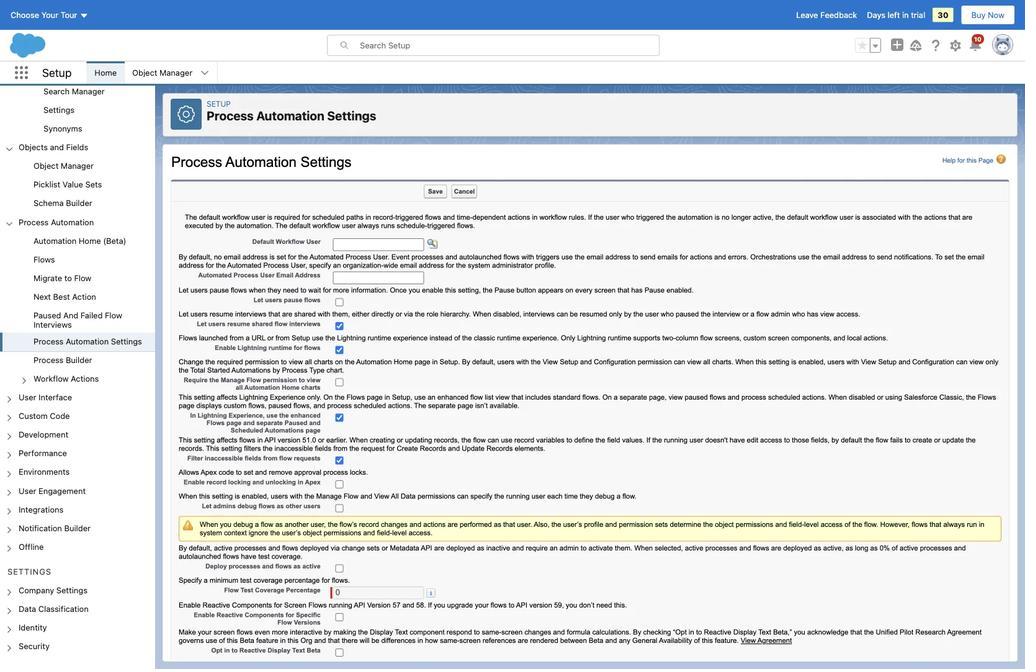 Task type: vqa. For each thing, say whether or not it's contained in the screenshot.
'Home' inside the Automation Home (Beta) 'link'
yes



Task type: locate. For each thing, give the bounding box(es) containing it.
0 horizontal spatial flow
[[74, 274, 91, 283]]

setup process automation settings
[[207, 99, 376, 123]]

manager for picklist value sets
[[61, 161, 94, 171]]

flow
[[74, 274, 91, 283], [105, 311, 122, 320]]

objects and fields link
[[19, 143, 88, 154]]

setup inside setup process automation settings
[[207, 99, 231, 108]]

process automation tree item
[[0, 214, 155, 389]]

interface
[[39, 393, 72, 402]]

workflow
[[34, 374, 69, 384]]

process for process builder
[[34, 356, 64, 365]]

object up the picklist
[[34, 161, 59, 171]]

automation
[[256, 108, 325, 123], [51, 217, 94, 227], [34, 236, 77, 245], [66, 337, 109, 346]]

1 vertical spatial setup
[[207, 99, 231, 108]]

object manager link
[[125, 61, 200, 84], [34, 161, 94, 173]]

1 horizontal spatial object
[[132, 68, 157, 77]]

user up integrations
[[19, 486, 36, 496]]

1 vertical spatial builder
[[66, 356, 92, 365]]

next
[[34, 292, 51, 301]]

tour
[[61, 10, 77, 20]]

offline
[[19, 542, 44, 552]]

process
[[207, 108, 254, 123], [19, 217, 49, 227], [34, 337, 64, 346], [34, 356, 64, 365]]

identity link
[[19, 623, 47, 635]]

value
[[63, 180, 83, 189]]

0 horizontal spatial object manager link
[[34, 161, 94, 173]]

objects and fields
[[19, 143, 88, 152]]

object manager link up picklist value sets
[[34, 161, 94, 173]]

0 horizontal spatial setup
[[42, 66, 72, 79]]

0 vertical spatial object manager
[[132, 68, 193, 77]]

user inside "user engagement" link
[[19, 486, 36, 496]]

workflow actions link
[[34, 374, 99, 386]]

to
[[64, 274, 72, 283]]

picklist
[[34, 180, 60, 189]]

choose your tour button
[[10, 5, 89, 25]]

company settings
[[19, 586, 87, 595]]

object manager up picklist value sets
[[34, 161, 94, 171]]

builder inside "link"
[[64, 524, 91, 533]]

flow right to
[[74, 274, 91, 283]]

settings
[[43, 105, 75, 115], [327, 108, 376, 123], [111, 337, 142, 346], [7, 568, 52, 577], [56, 586, 87, 595]]

object manager
[[132, 68, 193, 77], [34, 161, 94, 171]]

builder inside the process automation tree item
[[66, 356, 92, 365]]

now
[[988, 10, 1005, 20]]

0 horizontal spatial object
[[34, 161, 59, 171]]

process automation
[[19, 217, 94, 227]]

1 vertical spatial user
[[19, 486, 36, 496]]

object manager right home "link" on the left top of page
[[132, 68, 193, 77]]

flow right failed on the left top
[[105, 311, 122, 320]]

1 vertical spatial object
[[34, 161, 59, 171]]

buy now
[[972, 10, 1005, 20]]

object right home "link" on the left top of page
[[132, 68, 157, 77]]

setup link
[[207, 99, 231, 108]]

process builder link
[[34, 356, 92, 367]]

builder for notification builder
[[64, 524, 91, 533]]

builder down value
[[66, 199, 92, 208]]

paused
[[34, 311, 61, 320]]

code
[[50, 412, 70, 421]]

1 vertical spatial home
[[79, 236, 101, 245]]

0 vertical spatial manager
[[160, 68, 193, 77]]

process down 'setup' link
[[207, 108, 254, 123]]

next best action
[[34, 292, 96, 301]]

notification
[[19, 524, 62, 533]]

integrations
[[19, 505, 63, 514]]

builder right notification
[[64, 524, 91, 533]]

builder inside the objects and fields tree item
[[66, 199, 92, 208]]

home link
[[87, 61, 124, 84]]

2 vertical spatial builder
[[64, 524, 91, 533]]

builder down process automation settings tree item
[[66, 356, 92, 365]]

setup for setup process automation settings
[[207, 99, 231, 108]]

1 vertical spatial flow
[[105, 311, 122, 320]]

objects and fields tree item
[[0, 139, 155, 214]]

data classification
[[19, 605, 89, 614]]

left
[[888, 10, 900, 20]]

user up the custom on the left of the page
[[19, 393, 36, 402]]

30
[[938, 10, 949, 20]]

1 vertical spatial manager
[[72, 87, 105, 96]]

home inside 'link'
[[79, 236, 101, 245]]

0 vertical spatial object manager link
[[125, 61, 200, 84]]

object inside tree item
[[34, 161, 59, 171]]

days left in trial
[[867, 10, 926, 20]]

2 vertical spatial manager
[[61, 161, 94, 171]]

home
[[95, 68, 117, 77], [79, 236, 101, 245]]

synonyms link
[[43, 124, 82, 135]]

and
[[63, 311, 78, 320]]

buy
[[972, 10, 986, 20]]

automation inside setup process automation settings
[[256, 108, 325, 123]]

1 horizontal spatial flow
[[105, 311, 122, 320]]

user
[[19, 393, 36, 402], [19, 486, 36, 496]]

company
[[19, 586, 54, 595]]

actions
[[71, 374, 99, 384]]

0 vertical spatial setup
[[42, 66, 72, 79]]

1 user from the top
[[19, 393, 36, 402]]

notification builder link
[[19, 524, 91, 535]]

builder
[[66, 199, 92, 208], [66, 356, 92, 365], [64, 524, 91, 533]]

setup for setup
[[42, 66, 72, 79]]

manager inside the objects and fields tree item
[[61, 161, 94, 171]]

group containing search manager
[[0, 38, 155, 139]]

security link
[[19, 642, 50, 653]]

custom
[[19, 412, 48, 421]]

home inside "link"
[[95, 68, 117, 77]]

object
[[132, 68, 157, 77], [34, 161, 59, 171]]

0 horizontal spatial object manager
[[34, 161, 94, 171]]

manager
[[160, 68, 193, 77], [72, 87, 105, 96], [61, 161, 94, 171]]

1 vertical spatial object manager link
[[34, 161, 94, 173]]

objects
[[19, 143, 48, 152]]

0 vertical spatial user
[[19, 393, 36, 402]]

group
[[856, 38, 882, 53], [0, 38, 155, 139], [0, 158, 155, 214], [0, 232, 155, 389]]

user for user engagement
[[19, 486, 36, 496]]

2 user from the top
[[19, 486, 36, 496]]

group containing object manager
[[0, 158, 155, 214]]

0 vertical spatial home
[[95, 68, 117, 77]]

process up the workflow
[[34, 356, 64, 365]]

10
[[975, 35, 982, 43]]

process automation settings tree item
[[0, 333, 155, 352]]

process down schema
[[19, 217, 49, 227]]

company settings link
[[19, 586, 87, 597]]

home up search manager
[[95, 68, 117, 77]]

1 horizontal spatial object manager link
[[125, 61, 200, 84]]

object manager link right home "link" on the left top of page
[[125, 61, 200, 84]]

builder for schema builder
[[66, 199, 92, 208]]

object manager link inside the objects and fields tree item
[[34, 161, 94, 173]]

automation home (beta) link
[[34, 236, 126, 247]]

user inside 'user interface' link
[[19, 393, 36, 402]]

process down interviews
[[34, 337, 64, 346]]

1 horizontal spatial object manager
[[132, 68, 193, 77]]

home left (beta)
[[79, 236, 101, 245]]

environments
[[19, 468, 70, 477]]

0 vertical spatial builder
[[66, 199, 92, 208]]

1 horizontal spatial setup
[[207, 99, 231, 108]]

migrate
[[34, 274, 62, 283]]

10 button
[[969, 34, 985, 53]]

notification builder
[[19, 524, 91, 533]]

1 vertical spatial object manager
[[34, 161, 94, 171]]



Task type: describe. For each thing, give the bounding box(es) containing it.
group containing automation home (beta)
[[0, 232, 155, 389]]

engagement
[[39, 486, 86, 496]]

user interface link
[[19, 393, 72, 404]]

choose your tour
[[11, 10, 77, 20]]

performance link
[[19, 449, 67, 460]]

settings inside 'company settings' link
[[56, 586, 87, 595]]

settings inside process automation settings link
[[111, 337, 142, 346]]

fields
[[66, 143, 88, 152]]

process for process automation settings
[[34, 337, 64, 346]]

search
[[43, 87, 70, 96]]

settings inside setup process automation settings
[[327, 108, 376, 123]]

manager for settings
[[72, 87, 105, 96]]

development link
[[19, 430, 68, 442]]

data classification link
[[19, 605, 89, 616]]

0 vertical spatial flow
[[74, 274, 91, 283]]

process automation settings
[[34, 337, 142, 346]]

migrate to flow link
[[34, 274, 91, 285]]

security
[[19, 642, 50, 651]]

failed
[[81, 311, 103, 320]]

picklist value sets link
[[34, 180, 102, 191]]

picklist value sets
[[34, 180, 102, 189]]

data
[[19, 605, 36, 614]]

interviews
[[34, 320, 72, 329]]

flows
[[34, 255, 55, 264]]

workflow actions
[[34, 374, 99, 384]]

custom code link
[[19, 412, 70, 423]]

process inside setup process automation settings
[[207, 108, 254, 123]]

process for process automation
[[19, 217, 49, 227]]

process automation settings link
[[34, 337, 142, 348]]

action
[[72, 292, 96, 301]]

settings link
[[43, 105, 75, 117]]

(beta)
[[103, 236, 126, 245]]

0 vertical spatial object
[[132, 68, 157, 77]]

feedback
[[821, 10, 858, 20]]

buy now button
[[961, 5, 1016, 25]]

paused and failed flow interviews
[[34, 311, 122, 329]]

migrate to flow
[[34, 274, 91, 283]]

sets
[[85, 180, 102, 189]]

choose
[[11, 10, 39, 20]]

user for user interface
[[19, 393, 36, 402]]

days
[[867, 10, 886, 20]]

synonyms
[[43, 124, 82, 133]]

trial
[[912, 10, 926, 20]]

classification
[[38, 605, 89, 614]]

next best action link
[[34, 292, 96, 303]]

process builder
[[34, 356, 92, 365]]

in
[[903, 10, 909, 20]]

leave feedback
[[797, 10, 858, 20]]

performance
[[19, 449, 67, 458]]

automation home (beta)
[[34, 236, 126, 245]]

search manager link
[[43, 87, 105, 98]]

custom code
[[19, 412, 70, 421]]

integrations link
[[19, 505, 63, 516]]

leave
[[797, 10, 819, 20]]

Search Setup text field
[[360, 35, 659, 55]]

schema builder link
[[34, 199, 92, 210]]

flow inside paused and failed flow interviews
[[105, 311, 122, 320]]

development
[[19, 430, 68, 440]]

offline link
[[19, 542, 44, 554]]

best
[[53, 292, 70, 301]]

your
[[41, 10, 58, 20]]

builder for process builder
[[66, 356, 92, 365]]

user interface
[[19, 393, 72, 402]]

user engagement link
[[19, 486, 86, 498]]

flows link
[[34, 255, 55, 266]]

paused and failed flow interviews link
[[34, 311, 155, 329]]

process automation link
[[19, 217, 94, 229]]

schema builder
[[34, 199, 92, 208]]

search manager
[[43, 87, 105, 96]]

user engagement
[[19, 486, 86, 496]]

leave feedback link
[[797, 10, 858, 20]]

and
[[50, 143, 64, 152]]

object manager inside group
[[34, 161, 94, 171]]

automation inside 'link'
[[34, 236, 77, 245]]

schema
[[34, 199, 64, 208]]

environments link
[[19, 468, 70, 479]]



